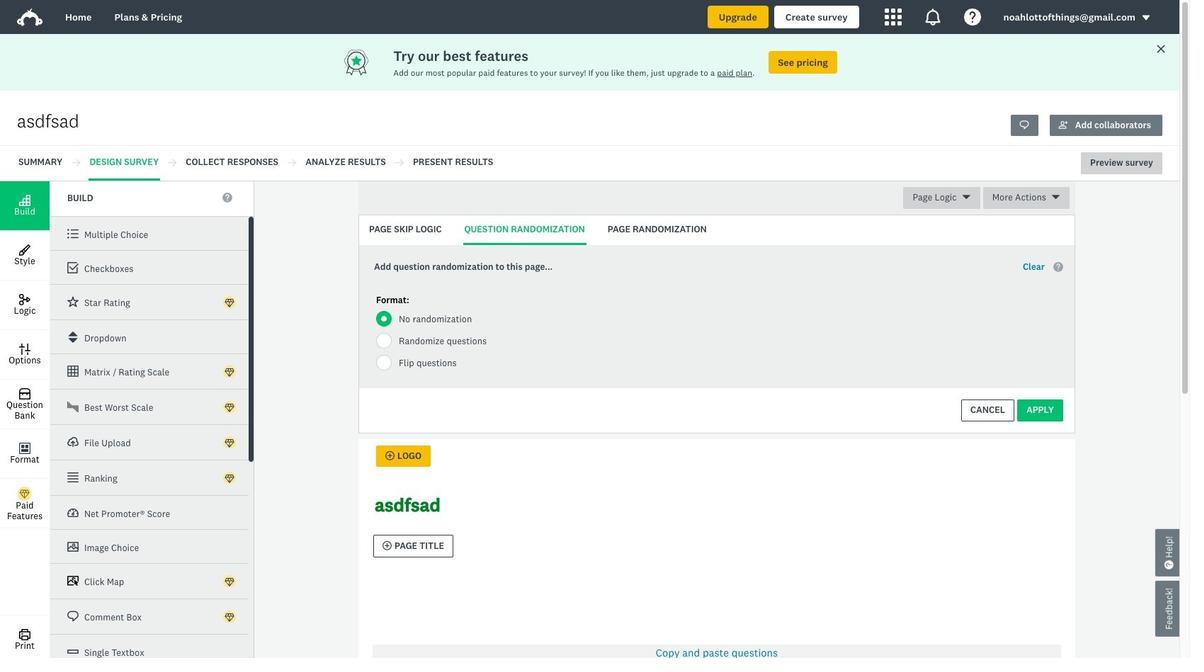 Task type: locate. For each thing, give the bounding box(es) containing it.
1 horizontal spatial products icon image
[[925, 9, 942, 26]]

0 horizontal spatial products icon image
[[885, 9, 902, 26]]

products icon image
[[885, 9, 902, 26], [925, 9, 942, 26]]

rewards image
[[342, 48, 393, 77]]

dropdown arrow image
[[1142, 13, 1152, 23]]



Task type: describe. For each thing, give the bounding box(es) containing it.
surveymonkey logo image
[[17, 9, 43, 26]]

2 products icon image from the left
[[925, 9, 942, 26]]

1 products icon image from the left
[[885, 9, 902, 26]]

help icon image
[[964, 9, 981, 26]]



Task type: vqa. For each thing, say whether or not it's contained in the screenshot.
1st Products Icon from left
yes



